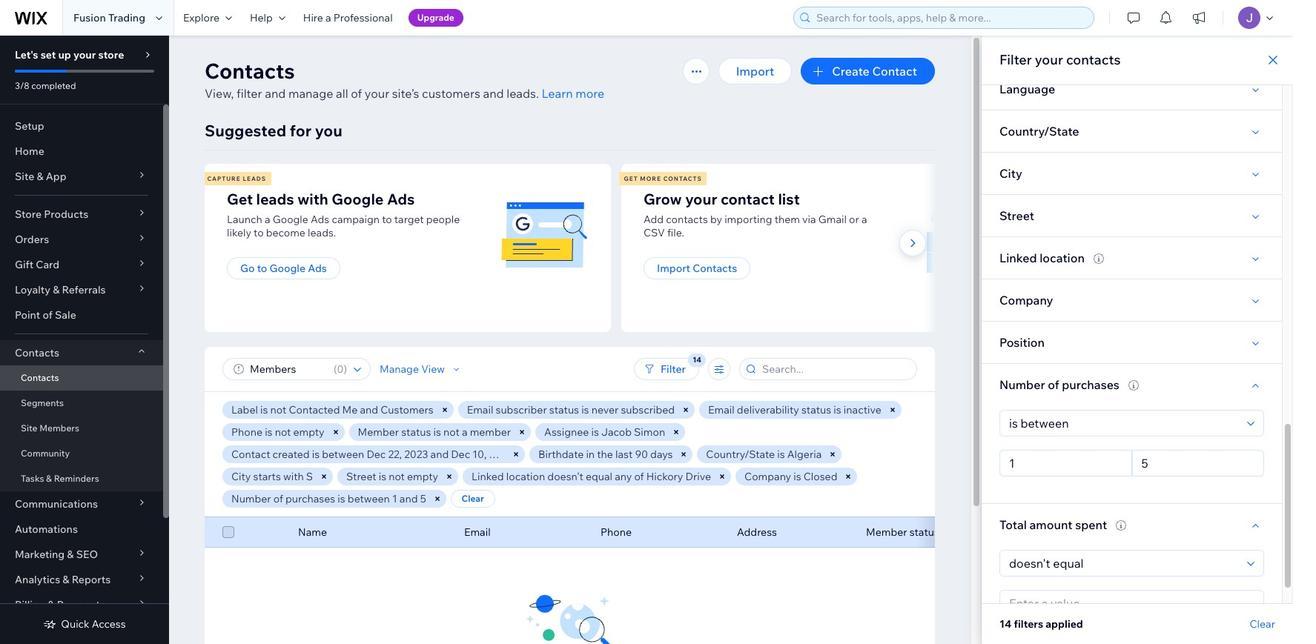 Task type: locate. For each thing, give the bounding box(es) containing it.
0 vertical spatial company
[[1000, 293, 1054, 308]]

phone down any
[[601, 526, 632, 539]]

0 vertical spatial location
[[1040, 251, 1085, 266]]

of
[[351, 86, 362, 101], [43, 309, 53, 322], [1048, 378, 1060, 392], [635, 470, 644, 484], [274, 493, 283, 506]]

or
[[849, 213, 860, 226]]

0 horizontal spatial contact
[[231, 448, 270, 461]]

1 vertical spatial street
[[347, 470, 377, 484]]

phone
[[231, 426, 263, 439], [601, 526, 632, 539]]

list
[[203, 164, 1034, 332]]

empty up '5'
[[407, 470, 438, 484]]

0 horizontal spatial leads.
[[308, 226, 336, 240]]

your
[[73, 48, 96, 62], [1035, 51, 1064, 68], [365, 86, 390, 101], [686, 190, 718, 208]]

site down home
[[15, 170, 34, 183]]

0 vertical spatial street
[[1000, 208, 1035, 223]]

0 vertical spatial google
[[332, 190, 384, 208]]

a
[[326, 11, 331, 24], [265, 213, 270, 226], [862, 213, 868, 226], [462, 426, 468, 439]]

1
[[392, 493, 397, 506]]

contact inside button
[[873, 64, 918, 79]]

1 vertical spatial member
[[866, 526, 908, 539]]

number
[[1000, 378, 1046, 392], [231, 493, 271, 506]]

1 vertical spatial clear button
[[1250, 618, 1276, 631]]

1 horizontal spatial contact
[[873, 64, 918, 79]]

automations
[[15, 523, 78, 536]]

number down starts
[[231, 493, 271, 506]]

learn more button
[[542, 85, 605, 102]]

of inside contacts view, filter and manage all of your site's customers and leads. learn more
[[351, 86, 362, 101]]

& inside dropdown button
[[67, 548, 74, 562]]

assignee
[[545, 426, 589, 439]]

contacts button
[[0, 341, 163, 366]]

create
[[833, 64, 870, 79]]

1 vertical spatial linked
[[472, 470, 504, 484]]

1 vertical spatial select an option field
[[1005, 551, 1243, 576]]

site inside popup button
[[15, 170, 34, 183]]

google up campaign
[[332, 190, 384, 208]]

leads. right "become"
[[308, 226, 336, 240]]

with right leads
[[298, 190, 328, 208]]

& inside popup button
[[48, 599, 55, 612]]

clear button
[[451, 490, 495, 508], [1250, 618, 1276, 631]]

1 vertical spatial location
[[507, 470, 545, 484]]

view
[[421, 363, 445, 376]]

is
[[260, 404, 268, 417], [582, 404, 589, 417], [834, 404, 842, 417], [265, 426, 273, 439], [434, 426, 441, 439], [592, 426, 599, 439], [312, 448, 320, 461], [778, 448, 785, 461], [379, 470, 387, 484], [794, 470, 802, 484], [338, 493, 345, 506]]

1 vertical spatial filter
[[661, 363, 686, 376]]

2 dec from the left
[[451, 448, 470, 461]]

site
[[15, 170, 34, 183], [21, 423, 37, 434]]

manage
[[380, 363, 419, 376]]

address
[[737, 526, 777, 539]]

& for analytics
[[63, 573, 69, 587]]

sidebar element
[[0, 36, 169, 645]]

0 vertical spatial clear button
[[451, 490, 495, 508]]

1 vertical spatial contacts
[[666, 213, 708, 226]]

select an option field up from number field
[[1005, 411, 1243, 436]]

with for s
[[283, 470, 304, 484]]

tasks & reminders
[[21, 473, 99, 484]]

2 select an option field from the top
[[1005, 551, 1243, 576]]

2 vertical spatial google
[[270, 262, 306, 275]]

is left jacob
[[592, 426, 599, 439]]

likely
[[227, 226, 251, 240]]

marketing & seo
[[15, 548, 98, 562]]

contacts down by
[[693, 262, 738, 275]]

phone is not empty
[[231, 426, 325, 439]]

contacts down point of sale
[[15, 346, 59, 360]]

5
[[420, 493, 426, 506]]

street down contact created is between dec 22, 2023 and dec 10, 2023
[[347, 470, 377, 484]]

company for company is closed
[[745, 470, 792, 484]]

0 vertical spatial filter
[[1000, 51, 1032, 68]]

country/state is algeria
[[706, 448, 822, 461]]

1 horizontal spatial dec
[[451, 448, 470, 461]]

0 horizontal spatial dec
[[367, 448, 386, 461]]

ads up target
[[387, 190, 415, 208]]

contacts inside button
[[693, 262, 738, 275]]

2023 right 10,
[[489, 448, 513, 461]]

reports
[[72, 573, 111, 587]]

is up starts
[[265, 426, 273, 439]]

0 vertical spatial phone
[[231, 426, 263, 439]]

& for billing
[[48, 599, 55, 612]]

90
[[635, 448, 648, 461]]

0 vertical spatial empty
[[293, 426, 325, 439]]

leads. left learn
[[507, 86, 539, 101]]

import inside button
[[657, 262, 691, 275]]

0 horizontal spatial import
[[657, 262, 691, 275]]

of inside 'point of sale' link
[[43, 309, 53, 322]]

not for street is not empty
[[389, 470, 405, 484]]

2023 right 22,
[[404, 448, 428, 461]]

site for site & app
[[15, 170, 34, 183]]

& right "tasks"
[[46, 473, 52, 484]]

target
[[394, 213, 424, 226]]

Enter a value number field
[[1005, 591, 1260, 616]]

google down leads
[[273, 213, 309, 226]]

0 horizontal spatial location
[[507, 470, 545, 484]]

0 vertical spatial contact
[[873, 64, 918, 79]]

None checkbox
[[223, 524, 234, 542]]

& right billing
[[48, 599, 55, 612]]

launch
[[227, 213, 262, 226]]

contact up starts
[[231, 448, 270, 461]]

0 vertical spatial purchases
[[1062, 378, 1120, 392]]

0 vertical spatial site
[[15, 170, 34, 183]]

position
[[1000, 335, 1045, 350]]

1 horizontal spatial clear button
[[1250, 618, 1276, 631]]

0 horizontal spatial street
[[347, 470, 377, 484]]

contacts up segments
[[21, 372, 59, 384]]

is left closed
[[794, 470, 802, 484]]

contacts up filter
[[205, 58, 295, 84]]

street up linked location
[[1000, 208, 1035, 223]]

linked location doesn't equal any of hickory drive
[[472, 470, 712, 484]]

1 vertical spatial country/state
[[706, 448, 775, 461]]

spent
[[1076, 518, 1108, 533]]

go
[[240, 262, 255, 275]]

ads inside go to google ads button
[[308, 262, 327, 275]]

list containing get leads with google ads
[[203, 164, 1034, 332]]

phone down label
[[231, 426, 263, 439]]

0 horizontal spatial member
[[358, 426, 399, 439]]

import for import
[[737, 64, 775, 79]]

select an option field up enter a value number field
[[1005, 551, 1243, 576]]

0 vertical spatial number
[[1000, 378, 1046, 392]]

ads left campaign
[[311, 213, 330, 226]]

1 vertical spatial city
[[231, 470, 251, 484]]

your left site's
[[365, 86, 390, 101]]

dec left 10,
[[451, 448, 470, 461]]

1 vertical spatial company
[[745, 470, 792, 484]]

2 vertical spatial ads
[[308, 262, 327, 275]]

with inside get leads with google ads launch a google ads campaign to target people likely to become leads.
[[298, 190, 328, 208]]

marketing
[[15, 548, 65, 562]]

contact created is between dec 22, 2023 and dec 10, 2023
[[231, 448, 513, 461]]

Select an option field
[[1005, 411, 1243, 436], [1005, 551, 1243, 576]]

1 dec from the left
[[367, 448, 386, 461]]

site down segments
[[21, 423, 37, 434]]

1 horizontal spatial filter
[[1000, 51, 1032, 68]]

not
[[270, 404, 287, 417], [275, 426, 291, 439], [444, 426, 460, 439], [389, 470, 405, 484]]

a left 'member'
[[462, 426, 468, 439]]

country/state down the language
[[1000, 124, 1080, 139]]

purchases
[[1062, 378, 1120, 392], [286, 493, 335, 506]]

store products
[[15, 208, 88, 221]]

google down "become"
[[270, 262, 306, 275]]

0 horizontal spatial filter
[[661, 363, 686, 376]]

not up created
[[275, 426, 291, 439]]

1 horizontal spatial company
[[1000, 293, 1054, 308]]

is down customers
[[434, 426, 441, 439]]

1 vertical spatial empty
[[407, 470, 438, 484]]

0 vertical spatial select an option field
[[1005, 411, 1243, 436]]

import inside button
[[737, 64, 775, 79]]

& for tasks
[[46, 473, 52, 484]]

and right customers
[[483, 86, 504, 101]]

1 vertical spatial clear
[[1250, 618, 1276, 631]]

not down 22,
[[389, 470, 405, 484]]

company down country/state is algeria
[[745, 470, 792, 484]]

1 horizontal spatial member
[[866, 526, 908, 539]]

between left "1"
[[348, 493, 390, 506]]

grow
[[644, 190, 682, 208]]

street
[[1000, 208, 1035, 223], [347, 470, 377, 484]]

0 vertical spatial country/state
[[1000, 124, 1080, 139]]

1 vertical spatial leads.
[[308, 226, 336, 240]]

clear
[[462, 493, 484, 504], [1250, 618, 1276, 631]]

your inside contacts view, filter and manage all of your site's customers and leads. learn more
[[365, 86, 390, 101]]

linked location
[[1000, 251, 1085, 266]]

to right go
[[257, 262, 267, 275]]

and down member status is not a member in the bottom of the page
[[431, 448, 449, 461]]

subscriber
[[496, 404, 547, 417]]

& left reports
[[63, 573, 69, 587]]

leads
[[256, 190, 294, 208]]

country/state
[[1000, 124, 1080, 139], [706, 448, 775, 461]]

1 vertical spatial phone
[[601, 526, 632, 539]]

leads.
[[507, 86, 539, 101], [308, 226, 336, 240]]

1 horizontal spatial 2023
[[489, 448, 513, 461]]

1 select an option field from the top
[[1005, 411, 1243, 436]]

0 vertical spatial clear
[[462, 493, 484, 504]]

1 horizontal spatial clear
[[1250, 618, 1276, 631]]

company up position at the bottom right of page
[[1000, 293, 1054, 308]]

empty for street is not empty
[[407, 470, 438, 484]]

0 vertical spatial leads.
[[507, 86, 539, 101]]

contact
[[721, 190, 775, 208]]

0 horizontal spatial company
[[745, 470, 792, 484]]

filter up the language
[[1000, 51, 1032, 68]]

& inside "popup button"
[[63, 573, 69, 587]]

1 horizontal spatial location
[[1040, 251, 1085, 266]]

country/state for country/state
[[1000, 124, 1080, 139]]

your right up
[[73, 48, 96, 62]]

with for google
[[298, 190, 328, 208]]

0 vertical spatial linked
[[1000, 251, 1037, 266]]

contact right create
[[873, 64, 918, 79]]

1 vertical spatial site
[[21, 423, 37, 434]]

3/8 completed
[[15, 80, 76, 91]]

linked for linked location
[[1000, 251, 1037, 266]]

ads down get leads with google ads launch a google ads campaign to target people likely to become leads.
[[308, 262, 327, 275]]

status
[[550, 404, 579, 417], [802, 404, 832, 417], [401, 426, 431, 439], [910, 526, 940, 539]]

1 horizontal spatial empty
[[407, 470, 438, 484]]

0 vertical spatial with
[[298, 190, 328, 208]]

1 horizontal spatial city
[[1000, 166, 1023, 181]]

contacted
[[289, 404, 340, 417]]

empty
[[293, 426, 325, 439], [407, 470, 438, 484]]

with left s
[[283, 470, 304, 484]]

0 vertical spatial import
[[737, 64, 775, 79]]

your inside the "grow your contact list add contacts by importing them via gmail or a csv file."
[[686, 190, 718, 208]]

number down position at the bottom right of page
[[1000, 378, 1046, 392]]

leads. inside get leads with google ads launch a google ads campaign to target people likely to become leads.
[[308, 226, 336, 240]]

city for city
[[1000, 166, 1023, 181]]

14
[[1000, 618, 1012, 631]]

phone for phone
[[601, 526, 632, 539]]

From number field
[[1005, 451, 1127, 476]]

street for street is not empty
[[347, 470, 377, 484]]

0 horizontal spatial country/state
[[706, 448, 775, 461]]

0 horizontal spatial contacts
[[666, 213, 708, 226]]

0 horizontal spatial number
[[231, 493, 271, 506]]

filter
[[237, 86, 262, 101]]

hire a professional
[[303, 11, 393, 24]]

0 vertical spatial contacts
[[1067, 51, 1121, 68]]

is left inactive
[[834, 404, 842, 417]]

0 vertical spatial member
[[358, 426, 399, 439]]

create contact
[[833, 64, 918, 79]]

1 horizontal spatial phone
[[601, 526, 632, 539]]

& left app
[[37, 170, 43, 183]]

learn
[[542, 86, 573, 101]]

contacts inside dropdown button
[[15, 346, 59, 360]]

& left seo
[[67, 548, 74, 562]]

2023
[[404, 448, 428, 461], [489, 448, 513, 461]]

0 vertical spatial city
[[1000, 166, 1023, 181]]

between down me
[[322, 448, 364, 461]]

to right 'likely'
[[254, 226, 264, 240]]

0 horizontal spatial phone
[[231, 426, 263, 439]]

& right 'loyalty'
[[53, 283, 60, 297]]

dec left 22,
[[367, 448, 386, 461]]

country/state for country/state is algeria
[[706, 448, 775, 461]]

0 horizontal spatial purchases
[[286, 493, 335, 506]]

not for phone is not empty
[[275, 426, 291, 439]]

a right or
[[862, 213, 868, 226]]

store
[[15, 208, 42, 221]]

1 horizontal spatial purchases
[[1062, 378, 1120, 392]]

0 horizontal spatial empty
[[293, 426, 325, 439]]

and right "1"
[[400, 493, 418, 506]]

filter
[[1000, 51, 1032, 68], [661, 363, 686, 376]]

filter for filter your contacts
[[1000, 51, 1032, 68]]

Unsaved view field
[[246, 359, 329, 380]]

for
[[290, 121, 312, 140]]

tasks & reminders link
[[0, 467, 163, 492]]

0 horizontal spatial 2023
[[404, 448, 428, 461]]

1 horizontal spatial country/state
[[1000, 124, 1080, 139]]

jacob
[[602, 426, 632, 439]]

customers
[[422, 86, 481, 101]]

import for import contacts
[[657, 262, 691, 275]]

empty down contacted
[[293, 426, 325, 439]]

filter inside button
[[661, 363, 686, 376]]

your up by
[[686, 190, 718, 208]]

1 horizontal spatial linked
[[1000, 251, 1037, 266]]

1 vertical spatial number
[[231, 493, 271, 506]]

1 vertical spatial with
[[283, 470, 304, 484]]

1 horizontal spatial street
[[1000, 208, 1035, 223]]

up
[[58, 48, 71, 62]]

1 horizontal spatial number
[[1000, 378, 1046, 392]]

0 horizontal spatial city
[[231, 470, 251, 484]]

is left "1"
[[338, 493, 345, 506]]

a down leads
[[265, 213, 270, 226]]

1 horizontal spatial leads.
[[507, 86, 539, 101]]

1 vertical spatial purchases
[[286, 493, 335, 506]]

country/state up drive
[[706, 448, 775, 461]]

add
[[644, 213, 664, 226]]

0 horizontal spatial clear
[[462, 493, 484, 504]]

filter up subscribed
[[661, 363, 686, 376]]

0 horizontal spatial linked
[[472, 470, 504, 484]]

store
[[98, 48, 124, 62]]

not up phone is not empty
[[270, 404, 287, 417]]

email for email deliverability status is inactive
[[709, 404, 735, 417]]

1 vertical spatial import
[[657, 262, 691, 275]]

home link
[[0, 139, 163, 164]]

trading
[[108, 11, 145, 24]]

hire a professional link
[[294, 0, 402, 36]]

1 horizontal spatial import
[[737, 64, 775, 79]]

city
[[1000, 166, 1023, 181], [231, 470, 251, 484]]



Task type: describe. For each thing, give the bounding box(es) containing it.
member for member status
[[866, 526, 908, 539]]

applied
[[1046, 618, 1084, 631]]

company for company
[[1000, 293, 1054, 308]]

app
[[46, 170, 66, 183]]

empty for phone is not empty
[[293, 426, 325, 439]]

capture
[[207, 175, 241, 182]]

seo
[[76, 548, 98, 562]]

billing
[[15, 599, 45, 612]]

days
[[651, 448, 673, 461]]

loyalty & referrals
[[15, 283, 106, 297]]

10,
[[473, 448, 487, 461]]

Search for tools, apps, help & more... field
[[812, 7, 1090, 28]]

contacts link
[[0, 366, 163, 391]]

phone for phone is not empty
[[231, 426, 263, 439]]

14 filters applied
[[1000, 618, 1084, 631]]

subscribed
[[621, 404, 675, 417]]

location for linked location
[[1040, 251, 1085, 266]]

of for number of purchases
[[1048, 378, 1060, 392]]

2 2023 from the left
[[489, 448, 513, 461]]

professional
[[334, 11, 393, 24]]

file.
[[668, 226, 685, 240]]

& for site
[[37, 170, 43, 183]]

access
[[92, 618, 126, 631]]

is down contact created is between dec 22, 2023 and dec 10, 2023
[[379, 470, 387, 484]]

inactive
[[844, 404, 882, 417]]

not left 'member'
[[444, 426, 460, 439]]

marketing & seo button
[[0, 542, 163, 568]]

a inside get leads with google ads launch a google ads campaign to target people likely to become leads.
[[265, 213, 270, 226]]

communications button
[[0, 492, 163, 517]]

via
[[803, 213, 817, 226]]

home
[[15, 145, 44, 158]]

1 vertical spatial between
[[348, 493, 390, 506]]

0 horizontal spatial clear button
[[451, 490, 495, 508]]

hire
[[303, 11, 323, 24]]

people
[[426, 213, 460, 226]]

is up s
[[312, 448, 320, 461]]

( 0 )
[[334, 363, 347, 376]]

analytics
[[15, 573, 60, 587]]

name
[[298, 526, 327, 539]]

filter button
[[634, 358, 700, 381]]

all
[[336, 86, 348, 101]]

a inside the "grow your contact list add contacts by importing them via gmail or a csv file."
[[862, 213, 868, 226]]

is right label
[[260, 404, 268, 417]]

gift card
[[15, 258, 59, 272]]

contacts inside the "grow your contact list add contacts by importing them via gmail or a csv file."
[[666, 213, 708, 226]]

of for number of purchases is between 1 and 5
[[274, 493, 283, 506]]

linked for linked location doesn't equal any of hickory drive
[[472, 470, 504, 484]]

filter for filter
[[661, 363, 686, 376]]

analytics & reports button
[[0, 568, 163, 593]]

member status is not a member
[[358, 426, 511, 439]]

hickory
[[647, 470, 684, 484]]

number for number of purchases is between 1 and 5
[[231, 493, 271, 506]]

referrals
[[62, 283, 106, 297]]

total
[[1000, 518, 1027, 533]]

site for site members
[[21, 423, 37, 434]]

of for point of sale
[[43, 309, 53, 322]]

created
[[273, 448, 310, 461]]

to left target
[[382, 213, 392, 226]]

them
[[775, 213, 800, 226]]

leads
[[243, 175, 266, 182]]

and right me
[[360, 404, 378, 417]]

set
[[41, 48, 56, 62]]

email deliverability status is inactive
[[709, 404, 882, 417]]

1 horizontal spatial contacts
[[1067, 51, 1121, 68]]

community link
[[0, 441, 163, 467]]

your up the language
[[1035, 51, 1064, 68]]

not for label is not contacted me and customers
[[270, 404, 287, 417]]

any
[[615, 470, 632, 484]]

filter your contacts
[[1000, 51, 1121, 68]]

get
[[624, 175, 638, 182]]

reminders
[[54, 473, 99, 484]]

let's set up your store
[[15, 48, 124, 62]]

)
[[344, 363, 347, 376]]

filters
[[1014, 618, 1044, 631]]

quick
[[61, 618, 90, 631]]

member for member status is not a member
[[358, 426, 399, 439]]

never
[[592, 404, 619, 417]]

your inside sidebar "element"
[[73, 48, 96, 62]]

site's
[[392, 86, 420, 101]]

manage
[[289, 86, 333, 101]]

payments
[[57, 599, 105, 612]]

is left algeria
[[778, 448, 785, 461]]

To number field
[[1138, 451, 1260, 476]]

select an option field for total amount spent
[[1005, 551, 1243, 576]]

campaign
[[332, 213, 380, 226]]

22,
[[388, 448, 402, 461]]

assignee is jacob simon
[[545, 426, 666, 439]]

street for street
[[1000, 208, 1035, 223]]

(
[[334, 363, 337, 376]]

become
[[266, 226, 306, 240]]

street is not empty
[[347, 470, 438, 484]]

& for loyalty
[[53, 283, 60, 297]]

0 vertical spatial between
[[322, 448, 364, 461]]

by
[[711, 213, 723, 226]]

1 vertical spatial google
[[273, 213, 309, 226]]

1 2023 from the left
[[404, 448, 428, 461]]

loyalty
[[15, 283, 50, 297]]

3/8
[[15, 80, 29, 91]]

1 vertical spatial contact
[[231, 448, 270, 461]]

help button
[[241, 0, 294, 36]]

automations link
[[0, 517, 163, 542]]

orders
[[15, 233, 49, 246]]

a right hire
[[326, 11, 331, 24]]

suggested for you
[[205, 121, 343, 140]]

purchases for number of purchases is between 1 and 5
[[286, 493, 335, 506]]

loyalty & referrals button
[[0, 277, 163, 303]]

email for email subscriber status is never subscribed
[[467, 404, 494, 417]]

more
[[640, 175, 662, 182]]

site & app button
[[0, 164, 163, 189]]

last
[[616, 448, 633, 461]]

& for marketing
[[67, 548, 74, 562]]

city for city starts with s
[[231, 470, 251, 484]]

contacts inside contacts view, filter and manage all of your site's customers and leads. learn more
[[205, 58, 295, 84]]

birthdate
[[539, 448, 584, 461]]

0 vertical spatial ads
[[387, 190, 415, 208]]

1 vertical spatial ads
[[311, 213, 330, 226]]

setup
[[15, 119, 44, 133]]

number for number of purchases
[[1000, 378, 1046, 392]]

drive
[[686, 470, 712, 484]]

go to google ads button
[[227, 257, 340, 280]]

to inside button
[[257, 262, 267, 275]]

label
[[231, 404, 258, 417]]

amount
[[1030, 518, 1073, 533]]

member
[[470, 426, 511, 439]]

purchases for number of purchases
[[1062, 378, 1120, 392]]

gift
[[15, 258, 33, 272]]

csv
[[644, 226, 665, 240]]

google inside button
[[270, 262, 306, 275]]

billing & payments button
[[0, 593, 163, 618]]

get
[[227, 190, 253, 208]]

total amount spent
[[1000, 518, 1108, 533]]

customers
[[381, 404, 434, 417]]

sale
[[55, 309, 76, 322]]

is left never
[[582, 404, 589, 417]]

Search... field
[[758, 359, 912, 380]]

select an option field for number of purchases
[[1005, 411, 1243, 436]]

deliverability
[[737, 404, 800, 417]]

leads. inside contacts view, filter and manage all of your site's customers and leads. learn more
[[507, 86, 539, 101]]

location for linked location doesn't equal any of hickory drive
[[507, 470, 545, 484]]

contacts
[[664, 175, 702, 182]]

site members
[[21, 423, 79, 434]]

and right filter
[[265, 86, 286, 101]]

communications
[[15, 498, 98, 511]]



Task type: vqa. For each thing, say whether or not it's contained in the screenshot.
Member corresponding to Member status is not a member
yes



